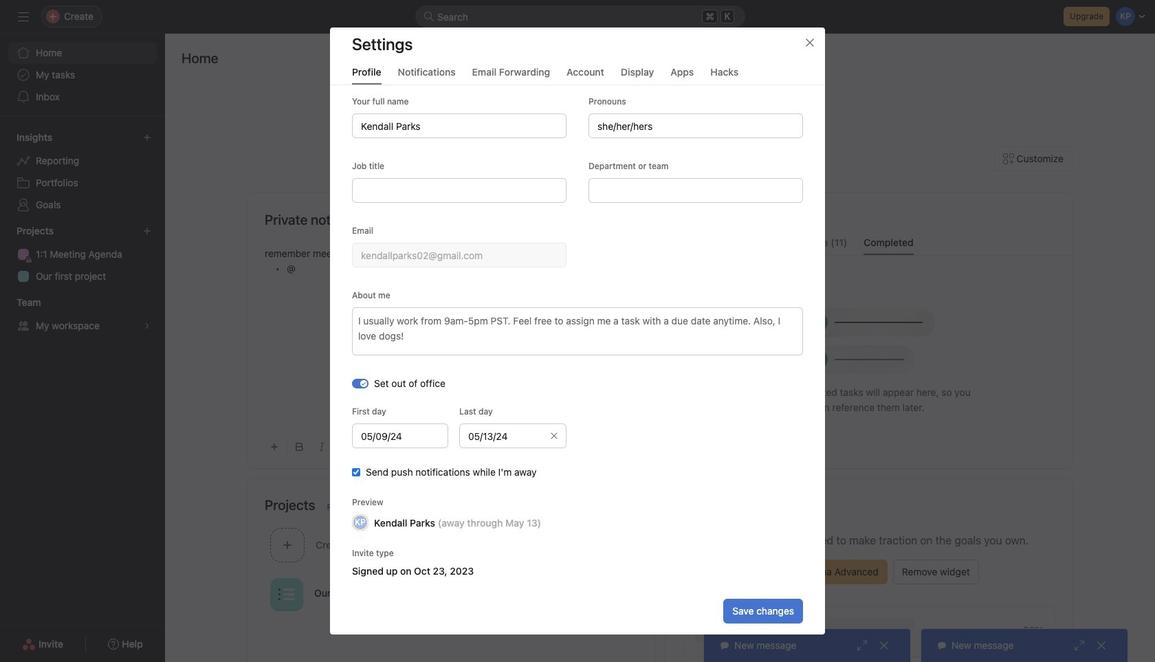Task type: describe. For each thing, give the bounding box(es) containing it.
at mention image
[[540, 442, 551, 453]]

link image
[[494, 443, 502, 451]]

expand new message image for close image
[[857, 640, 868, 651]]

insights element
[[0, 125, 165, 219]]

list image
[[279, 586, 295, 603]]

strikethrough image
[[362, 443, 370, 451]]

bulleted list image
[[406, 443, 414, 451]]

Third-person pronouns (e.g. she/her/hers) text field
[[589, 114, 803, 138]]

expand new message image for the rightmost close icon
[[1074, 640, 1085, 651]]

0 vertical spatial close image
[[805, 37, 816, 48]]

Optional text field
[[460, 424, 567, 449]]

prominent image
[[424, 11, 435, 22]]

bold image
[[296, 443, 304, 451]]

decrease list indent image
[[450, 443, 458, 451]]

close image
[[879, 640, 890, 651]]

projects element
[[0, 219, 165, 290]]



Task type: locate. For each thing, give the bounding box(es) containing it.
0 horizontal spatial close image
[[805, 37, 816, 48]]

2 expand new message image from the left
[[1074, 640, 1085, 651]]

0 horizontal spatial expand new message image
[[857, 640, 868, 651]]

toolbar
[[265, 431, 638, 462]]

I usually work from 9am-5pm PST. Feel free to assign me a task with a due date anytime. Also, I love dogs! text field
[[352, 307, 803, 356]]

document
[[265, 246, 638, 426]]

expand new message image
[[857, 640, 868, 651], [1074, 640, 1085, 651]]

None checkbox
[[352, 468, 360, 477]]

hide sidebar image
[[18, 11, 29, 22]]

1 vertical spatial close image
[[1096, 640, 1108, 651]]

None text field
[[352, 114, 567, 138], [352, 178, 567, 203], [589, 178, 803, 203], [352, 243, 567, 268], [352, 424, 449, 449], [352, 114, 567, 138], [352, 178, 567, 203], [589, 178, 803, 203], [352, 243, 567, 268], [352, 424, 449, 449]]

teams element
[[0, 290, 165, 340]]

1 expand new message image from the left
[[857, 640, 868, 651]]

switch
[[352, 379, 369, 388]]

increase list indent image
[[472, 443, 480, 451]]

1 horizontal spatial expand new message image
[[1074, 640, 1085, 651]]

1 horizontal spatial close image
[[1096, 640, 1108, 651]]

numbered list image
[[428, 443, 436, 451]]

clear date image
[[550, 432, 559, 440]]

close image
[[805, 37, 816, 48], [1096, 640, 1108, 651]]

code image
[[384, 443, 392, 451]]

global element
[[0, 34, 165, 116]]

italics image
[[318, 443, 326, 451]]



Task type: vqa. For each thing, say whether or not it's contained in the screenshot.
Projects
no



